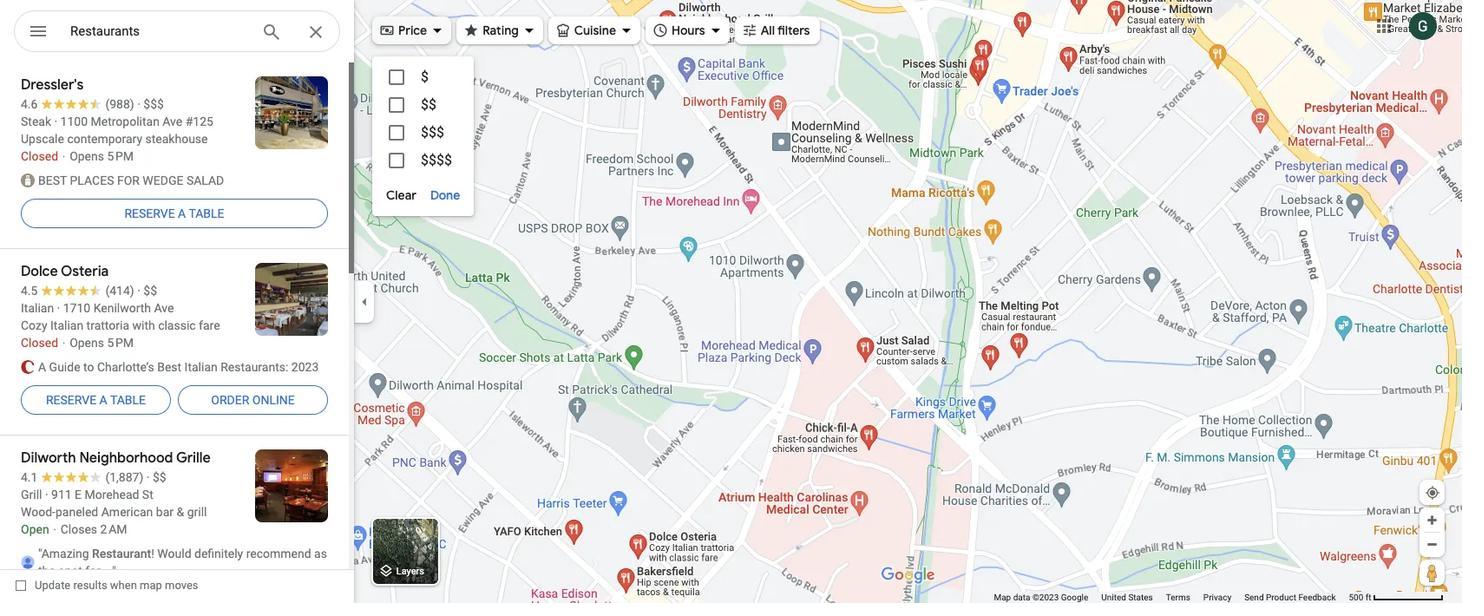 Task type: vqa. For each thing, say whether or not it's contained in the screenshot.
GOOGLE MAPS ELEMENT
yes



Task type: describe. For each thing, give the bounding box(es) containing it.
filters
[[777, 23, 810, 38]]

$$
[[421, 96, 436, 113]]

all filters button
[[735, 11, 820, 49]]

update
[[35, 579, 71, 592]]

ft
[[1366, 593, 1371, 602]]

reserve a table for 2nd "reserve a table" link from the bottom
[[124, 207, 224, 220]]

when
[[110, 579, 137, 592]]

hours button
[[646, 11, 729, 49]]

moves
[[165, 579, 198, 592]]

 search field
[[14, 10, 340, 56]]

reserve for 2nd "reserve a table" link from the bottom
[[124, 207, 175, 220]]

map
[[140, 579, 162, 592]]


[[28, 19, 49, 43]]

rating
[[483, 23, 519, 38]]

order
[[211, 393, 249, 407]]

table for first "reserve a table" link from the bottom of the results for restaurants feed
[[110, 393, 146, 407]]

done
[[430, 187, 460, 203]]

product
[[1266, 593, 1296, 602]]

states
[[1128, 593, 1153, 602]]

update results when map moves
[[35, 579, 198, 592]]

©2023
[[1033, 593, 1059, 602]]

google maps element
[[0, 0, 1462, 603]]

show your location image
[[1425, 485, 1440, 501]]

done button
[[430, 185, 460, 206]]

reserve a table for first "reserve a table" link from the bottom of the results for restaurants feed
[[46, 393, 146, 407]]

layers
[[396, 566, 424, 577]]

send product feedback
[[1244, 593, 1336, 602]]

a for 2nd "reserve a table" link from the bottom
[[178, 207, 186, 220]]

Restaurants field
[[14, 10, 340, 53]]

send product feedback button
[[1244, 592, 1336, 603]]

clear
[[386, 187, 416, 203]]

order online link
[[178, 379, 328, 421]]

united states
[[1101, 593, 1153, 602]]

all filters
[[761, 23, 810, 38]]

footer inside the google maps element
[[994, 592, 1349, 603]]

table for 2nd "reserve a table" link from the bottom
[[189, 207, 224, 220]]

united states button
[[1101, 592, 1153, 603]]

cuisine
[[574, 23, 616, 38]]

price
[[398, 23, 427, 38]]

Very Expensive checkbox
[[372, 147, 474, 174]]

send
[[1244, 593, 1264, 602]]



Task type: locate. For each thing, give the bounding box(es) containing it.
$$$$
[[421, 152, 452, 168]]

 button
[[14, 10, 62, 56]]

0 vertical spatial reserve a table link
[[21, 193, 328, 234]]

reserve
[[124, 207, 175, 220], [46, 393, 96, 407]]

a for first "reserve a table" link from the bottom of the results for restaurants feed
[[99, 393, 107, 407]]

Inexpensive checkbox
[[372, 63, 474, 91]]

footer containing map data ©2023 google
[[994, 592, 1349, 603]]

table
[[189, 207, 224, 220], [110, 393, 146, 407]]

collapse side panel image
[[355, 292, 374, 311]]

none field inside restaurants field
[[70, 21, 247, 42]]

price dialog
[[372, 56, 474, 216]]

privacy
[[1203, 593, 1231, 602]]

google
[[1061, 593, 1088, 602]]

footer
[[994, 592, 1349, 603]]

500 ft button
[[1349, 593, 1444, 602]]

Update results when map moves checkbox
[[16, 574, 198, 596]]

1 horizontal spatial reserve
[[124, 207, 175, 220]]

reserve a table link
[[21, 193, 328, 234], [21, 379, 171, 421]]

0 vertical spatial a
[[178, 207, 186, 220]]

online
[[252, 393, 295, 407]]

2 reserve a table link from the top
[[21, 379, 171, 421]]

1 vertical spatial reserve a table link
[[21, 379, 171, 421]]

results
[[73, 579, 107, 592]]

zoom out image
[[1426, 538, 1439, 551]]

cuisine button
[[548, 11, 640, 49]]

all
[[761, 23, 775, 38]]

0 horizontal spatial table
[[110, 393, 146, 407]]

0 vertical spatial reserve a table
[[124, 207, 224, 220]]

1 vertical spatial a
[[99, 393, 107, 407]]

0 horizontal spatial a
[[99, 393, 107, 407]]

data
[[1013, 593, 1030, 602]]

a
[[178, 207, 186, 220], [99, 393, 107, 407]]

1 horizontal spatial table
[[189, 207, 224, 220]]

0 horizontal spatial reserve
[[46, 393, 96, 407]]

1 vertical spatial reserve a table
[[46, 393, 146, 407]]

$
[[421, 69, 429, 85]]

0 vertical spatial table
[[189, 207, 224, 220]]

1 vertical spatial table
[[110, 393, 146, 407]]

terms
[[1166, 593, 1190, 602]]

results for restaurants feed
[[0, 62, 354, 603]]

clear button
[[386, 185, 430, 206]]

zoom in image
[[1426, 514, 1439, 527]]

privacy button
[[1203, 592, 1231, 603]]

terms button
[[1166, 592, 1190, 603]]

$$$
[[421, 124, 444, 141]]

feedback
[[1298, 593, 1336, 602]]

map
[[994, 593, 1011, 602]]

0 vertical spatial reserve
[[124, 207, 175, 220]]

hours
[[672, 23, 705, 38]]

Expensive checkbox
[[372, 119, 474, 147]]

reserve for first "reserve a table" link from the bottom of the results for restaurants feed
[[46, 393, 96, 407]]

google account: greg robinson  
(robinsongreg175@gmail.com) image
[[1409, 12, 1437, 40]]

500
[[1349, 593, 1363, 602]]

map data ©2023 google
[[994, 593, 1088, 602]]

1 vertical spatial reserve
[[46, 393, 96, 407]]

1 reserve a table link from the top
[[21, 193, 328, 234]]

united
[[1101, 593, 1126, 602]]

price button
[[372, 11, 451, 49]]

500 ft
[[1349, 593, 1371, 602]]

reserve a table
[[124, 207, 224, 220], [46, 393, 146, 407]]

show street view coverage image
[[1420, 560, 1445, 586]]

1 horizontal spatial a
[[178, 207, 186, 220]]

Moderate checkbox
[[372, 91, 474, 119]]

rating button
[[457, 11, 543, 49]]

order online
[[211, 393, 295, 407]]

None field
[[70, 21, 247, 42]]



